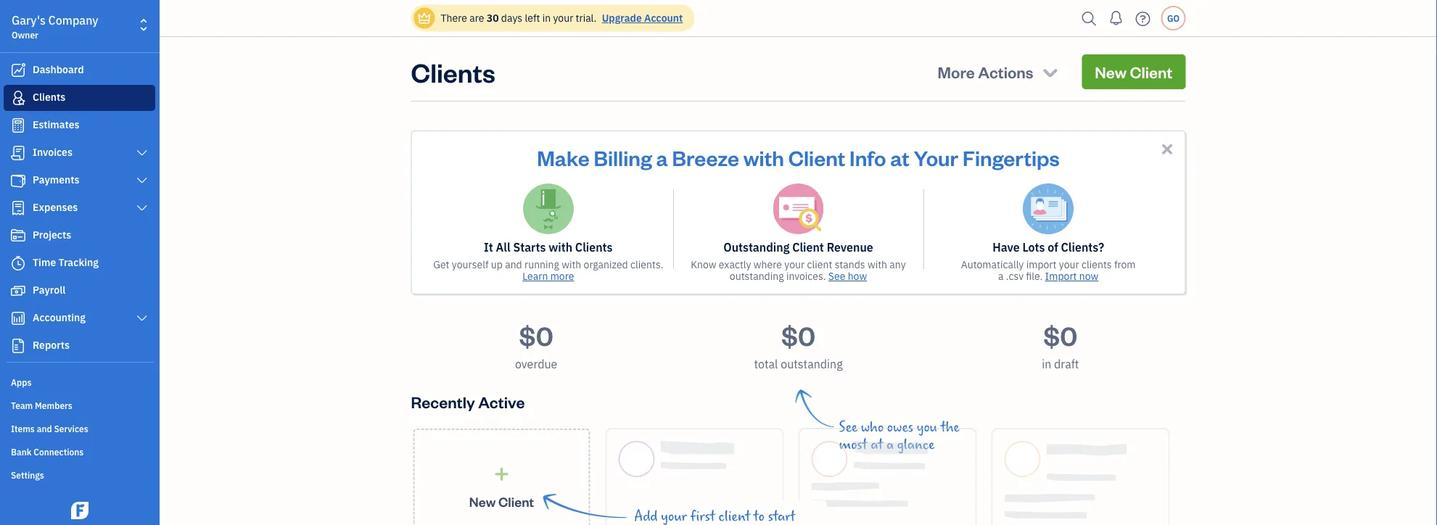 Task type: locate. For each thing, give the bounding box(es) containing it.
a inside 'have lots of clients? automatically import your clients from a .csv file. import now'
[[999, 270, 1004, 283]]

with
[[744, 144, 784, 171], [549, 240, 573, 255], [562, 258, 582, 271], [868, 258, 888, 271]]

1 horizontal spatial in
[[1042, 357, 1052, 372]]

report image
[[9, 339, 27, 353]]

new client down go to help 'icon'
[[1095, 61, 1173, 82]]

3 $0 from the left
[[1044, 318, 1078, 352]]

client
[[807, 258, 833, 271]]

1 vertical spatial see
[[839, 419, 858, 435]]

see up most at the bottom of the page
[[839, 419, 858, 435]]

new client
[[1095, 61, 1173, 82], [469, 493, 534, 510]]

1 vertical spatial a
[[999, 270, 1004, 283]]

2 horizontal spatial your
[[1059, 258, 1080, 271]]

0 vertical spatial new client link
[[1082, 54, 1186, 89]]

are
[[470, 11, 484, 25]]

new client link
[[1082, 54, 1186, 89], [413, 429, 590, 525]]

days
[[501, 11, 523, 25]]

new down plus icon
[[469, 493, 496, 510]]

chart image
[[9, 311, 27, 326]]

at down who
[[871, 437, 884, 453]]

$0 inside $0 overdue
[[519, 318, 554, 352]]

chevron large down image
[[135, 147, 149, 159], [135, 175, 149, 187], [135, 202, 149, 214]]

a left .csv
[[999, 270, 1004, 283]]

more actions
[[938, 61, 1034, 82]]

upgrade
[[602, 11, 642, 25]]

at
[[891, 144, 910, 171], [871, 437, 884, 453]]

in right left
[[543, 11, 551, 25]]

2 horizontal spatial a
[[999, 270, 1004, 283]]

clients inside it all starts with clients get yourself up and running with organized clients. learn more
[[575, 240, 613, 255]]

apps
[[11, 377, 32, 388]]

0 horizontal spatial $0
[[519, 318, 554, 352]]

1 chevron large down image from the top
[[135, 147, 149, 159]]

1 vertical spatial clients
[[33, 90, 65, 104]]

0 horizontal spatial clients
[[33, 90, 65, 104]]

1 vertical spatial and
[[37, 423, 52, 435]]

2 chevron large down image from the top
[[135, 175, 149, 187]]

info
[[850, 144, 886, 171]]

0 vertical spatial chevron large down image
[[135, 147, 149, 159]]

apps link
[[4, 371, 155, 393]]

new down notifications image
[[1095, 61, 1127, 82]]

2 $0 from the left
[[782, 318, 816, 352]]

your down outstanding client revenue
[[785, 258, 805, 271]]

see
[[829, 270, 846, 283], [839, 419, 858, 435]]

0 horizontal spatial new client link
[[413, 429, 590, 525]]

$0 inside $0 total outstanding
[[782, 318, 816, 352]]

1 vertical spatial in
[[1042, 357, 1052, 372]]

1 horizontal spatial at
[[891, 144, 910, 171]]

have lots of clients? image
[[1023, 184, 1074, 234]]

chevron large down image inside payments link
[[135, 175, 149, 187]]

it
[[484, 240, 493, 255]]

see left how
[[829, 270, 846, 283]]

new client down plus icon
[[469, 493, 534, 510]]

and right up
[[505, 258, 522, 271]]

money image
[[9, 284, 27, 298]]

chevron large down image inside invoices "link"
[[135, 147, 149, 159]]

3 chevron large down image from the top
[[135, 202, 149, 214]]

outstanding inside $0 total outstanding
[[781, 357, 843, 372]]

1 vertical spatial at
[[871, 437, 884, 453]]

$0 up overdue
[[519, 318, 554, 352]]

import
[[1027, 258, 1057, 271]]

chevron large down image down estimates link at top
[[135, 147, 149, 159]]

estimates
[[33, 118, 80, 131]]

0 horizontal spatial your
[[553, 11, 574, 25]]

import
[[1045, 270, 1077, 283]]

invoices link
[[4, 140, 155, 166]]

1 vertical spatial new
[[469, 493, 496, 510]]

at inside the see who owes you the most at a glance
[[871, 437, 884, 453]]

2 vertical spatial chevron large down image
[[135, 202, 149, 214]]

with inside know exactly where your client stands with any outstanding invoices.
[[868, 258, 888, 271]]

2 horizontal spatial clients
[[575, 240, 613, 255]]

see how
[[829, 270, 867, 283]]

1 horizontal spatial your
[[785, 258, 805, 271]]

outstanding right total
[[781, 357, 843, 372]]

chevron large down image
[[135, 313, 149, 324]]

1 horizontal spatial clients
[[411, 54, 495, 89]]

0 vertical spatial new
[[1095, 61, 1127, 82]]

any
[[890, 258, 906, 271]]

2 horizontal spatial $0
[[1044, 318, 1078, 352]]

chevron large down image up "projects" link
[[135, 202, 149, 214]]

$0 inside $0 in draft
[[1044, 318, 1078, 352]]

with right running
[[562, 258, 582, 271]]

clients
[[411, 54, 495, 89], [33, 90, 65, 104], [575, 240, 613, 255]]

outstanding down outstanding
[[730, 270, 784, 283]]

0 vertical spatial a
[[656, 144, 668, 171]]

1 horizontal spatial and
[[505, 258, 522, 271]]

clients up organized
[[575, 240, 613, 255]]

file.
[[1026, 270, 1043, 283]]

items
[[11, 423, 35, 435]]

0 horizontal spatial and
[[37, 423, 52, 435]]

team
[[11, 400, 33, 411]]

draft
[[1055, 357, 1080, 372]]

gary's
[[12, 13, 46, 28]]

0 vertical spatial outstanding
[[730, 270, 784, 283]]

$0 down invoices.
[[782, 318, 816, 352]]

payment image
[[9, 173, 27, 188]]

billing
[[594, 144, 652, 171]]

0 vertical spatial at
[[891, 144, 910, 171]]

starts
[[513, 240, 546, 255]]

main element
[[0, 0, 196, 525]]

time tracking link
[[4, 250, 155, 277]]

your down the clients?
[[1059, 258, 1080, 271]]

stands
[[835, 258, 866, 271]]

how
[[848, 270, 867, 283]]

see inside the see who owes you the most at a glance
[[839, 419, 858, 435]]

0 horizontal spatial at
[[871, 437, 884, 453]]

more
[[938, 61, 975, 82]]

outstanding inside know exactly where your client stands with any outstanding invoices.
[[730, 270, 784, 283]]

and inside main element
[[37, 423, 52, 435]]

clients up estimates
[[33, 90, 65, 104]]

account
[[644, 11, 683, 25]]

and
[[505, 258, 522, 271], [37, 423, 52, 435]]

exactly
[[719, 258, 752, 271]]

a right billing
[[656, 144, 668, 171]]

with left any at the right
[[868, 258, 888, 271]]

time
[[33, 256, 56, 269]]

1 $0 from the left
[[519, 318, 554, 352]]

expenses
[[33, 201, 78, 214]]

1 vertical spatial chevron large down image
[[135, 175, 149, 187]]

your inside 'have lots of clients? automatically import your clients from a .csv file. import now'
[[1059, 258, 1080, 271]]

get
[[433, 258, 450, 271]]

a
[[656, 144, 668, 171], [999, 270, 1004, 283], [887, 437, 894, 453]]

client down go to help 'icon'
[[1130, 61, 1173, 82]]

in left draft
[[1042, 357, 1052, 372]]

chevron large down image for expenses
[[135, 202, 149, 214]]

1 horizontal spatial $0
[[782, 318, 816, 352]]

know exactly where your client stands with any outstanding invoices.
[[691, 258, 906, 283]]

running
[[525, 258, 559, 271]]

see for see who owes you the most at a glance
[[839, 419, 858, 435]]

projects
[[33, 228, 71, 242]]

your for have
[[1059, 258, 1080, 271]]

chevron large down image up expenses link
[[135, 175, 149, 187]]

your left trial.
[[553, 11, 574, 25]]

0 horizontal spatial in
[[543, 11, 551, 25]]

items and services
[[11, 423, 88, 435]]

overdue
[[515, 357, 558, 372]]

your
[[553, 11, 574, 25], [785, 258, 805, 271], [1059, 258, 1080, 271]]

crown image
[[417, 11, 432, 26]]

0 vertical spatial see
[[829, 270, 846, 283]]

from
[[1115, 258, 1136, 271]]

0 horizontal spatial new client
[[469, 493, 534, 510]]

0 horizontal spatial a
[[656, 144, 668, 171]]

$0 up draft
[[1044, 318, 1078, 352]]

trial.
[[576, 11, 597, 25]]

a down owes
[[887, 437, 894, 453]]

know
[[691, 258, 717, 271]]

$0
[[519, 318, 554, 352], [782, 318, 816, 352], [1044, 318, 1078, 352]]

clients down there
[[411, 54, 495, 89]]

at right info
[[891, 144, 910, 171]]

2 vertical spatial clients
[[575, 240, 613, 255]]

0 vertical spatial and
[[505, 258, 522, 271]]

yourself
[[452, 258, 489, 271]]

1 vertical spatial outstanding
[[781, 357, 843, 372]]

and right the items
[[37, 423, 52, 435]]

1 horizontal spatial new client
[[1095, 61, 1173, 82]]

most
[[839, 437, 868, 453]]

1 horizontal spatial a
[[887, 437, 894, 453]]

2 vertical spatial a
[[887, 437, 894, 453]]

your for there
[[553, 11, 574, 25]]



Task type: vqa. For each thing, say whether or not it's contained in the screenshot.
right TOTAL HOURS
no



Task type: describe. For each thing, give the bounding box(es) containing it.
timer image
[[9, 256, 27, 271]]

bank connections link
[[4, 441, 155, 462]]

who
[[861, 419, 884, 435]]

and inside it all starts with clients get yourself up and running with organized clients. learn more
[[505, 258, 522, 271]]

invoices.
[[787, 270, 826, 283]]

$0 total outstanding
[[754, 318, 843, 372]]

upgrade account link
[[599, 11, 683, 25]]

where
[[754, 258, 782, 271]]

search image
[[1078, 8, 1101, 29]]

all
[[496, 240, 511, 255]]

team members link
[[4, 394, 155, 416]]

up
[[491, 258, 503, 271]]

there
[[441, 11, 467, 25]]

outstanding client revenue image
[[773, 184, 824, 234]]

dashboard image
[[9, 63, 27, 78]]

$0 for $0 in draft
[[1044, 318, 1078, 352]]

payments link
[[4, 168, 155, 194]]

1 horizontal spatial new
[[1095, 61, 1127, 82]]

1 vertical spatial new client link
[[413, 429, 590, 525]]

with right breeze
[[744, 144, 784, 171]]

$0 in draft
[[1042, 318, 1080, 372]]

there are 30 days left in your trial. upgrade account
[[441, 11, 683, 25]]

items and services link
[[4, 417, 155, 439]]

total
[[754, 357, 778, 372]]

1 horizontal spatial new client link
[[1082, 54, 1186, 89]]

a inside the see who owes you the most at a glance
[[887, 437, 894, 453]]

chevrondown image
[[1041, 62, 1061, 82]]

see for see how
[[829, 270, 846, 283]]

team members
[[11, 400, 72, 411]]

client left info
[[789, 144, 846, 171]]

in inside $0 in draft
[[1042, 357, 1052, 372]]

gary's company owner
[[12, 13, 98, 41]]

settings
[[11, 470, 44, 481]]

owes
[[887, 419, 914, 435]]

payments
[[33, 173, 79, 187]]

clients?
[[1061, 240, 1105, 255]]

it all starts with clients get yourself up and running with organized clients. learn more
[[433, 240, 664, 283]]

your inside know exactly where your client stands with any outstanding invoices.
[[785, 258, 805, 271]]

with up running
[[549, 240, 573, 255]]

of
[[1048, 240, 1059, 255]]

you
[[917, 419, 938, 435]]

$0 for $0 total outstanding
[[782, 318, 816, 352]]

have lots of clients? automatically import your clients from a .csv file. import now
[[961, 240, 1136, 283]]

your
[[914, 144, 959, 171]]

revenue
[[827, 240, 874, 255]]

notifications image
[[1105, 4, 1128, 33]]

lots
[[1023, 240, 1045, 255]]

recently
[[411, 392, 475, 412]]

outstanding
[[724, 240, 790, 255]]

bank connections
[[11, 446, 84, 458]]

accounting link
[[4, 306, 155, 332]]

it all starts with clients image
[[523, 184, 574, 234]]

tracking
[[58, 256, 99, 269]]

reports
[[33, 339, 70, 352]]

invoices
[[33, 146, 73, 159]]

chevron large down image for payments
[[135, 175, 149, 187]]

client down plus icon
[[499, 493, 534, 510]]

estimates link
[[4, 112, 155, 139]]

more
[[551, 270, 574, 283]]

0 vertical spatial clients
[[411, 54, 495, 89]]

active
[[478, 392, 525, 412]]

clients
[[1082, 258, 1112, 271]]

automatically
[[961, 258, 1024, 271]]

accounting
[[33, 311, 86, 324]]

fingertips
[[963, 144, 1060, 171]]

expenses link
[[4, 195, 155, 221]]

client image
[[9, 91, 27, 105]]

reports link
[[4, 333, 155, 359]]

connections
[[34, 446, 84, 458]]

dashboard
[[33, 63, 84, 76]]

actions
[[978, 61, 1034, 82]]

expense image
[[9, 201, 27, 216]]

payroll
[[33, 283, 66, 297]]

go to help image
[[1132, 8, 1155, 29]]

close image
[[1159, 141, 1176, 157]]

clients.
[[631, 258, 664, 271]]

company
[[48, 13, 98, 28]]

estimate image
[[9, 118, 27, 133]]

plus image
[[493, 467, 510, 482]]

payroll link
[[4, 278, 155, 304]]

time tracking
[[33, 256, 99, 269]]

make billing a breeze with client info at your fingertips
[[537, 144, 1060, 171]]

see who owes you the most at a glance
[[839, 419, 960, 453]]

settings link
[[4, 464, 155, 486]]

glance
[[897, 437, 935, 453]]

$0 overdue
[[515, 318, 558, 372]]

bank
[[11, 446, 32, 458]]

services
[[54, 423, 88, 435]]

go button
[[1162, 6, 1186, 30]]

organized
[[584, 258, 628, 271]]

dashboard link
[[4, 57, 155, 83]]

0 vertical spatial in
[[543, 11, 551, 25]]

left
[[525, 11, 540, 25]]

outstanding client revenue
[[724, 240, 874, 255]]

0 horizontal spatial new
[[469, 493, 496, 510]]

chevron large down image for invoices
[[135, 147, 149, 159]]

freshbooks image
[[68, 502, 91, 520]]

0 vertical spatial new client
[[1095, 61, 1173, 82]]

project image
[[9, 229, 27, 243]]

$0 for $0 overdue
[[519, 318, 554, 352]]

more actions button
[[925, 54, 1074, 89]]

learn
[[523, 270, 548, 283]]

clients link
[[4, 85, 155, 111]]

1 vertical spatial new client
[[469, 493, 534, 510]]

have
[[993, 240, 1020, 255]]

clients inside clients link
[[33, 90, 65, 104]]

client up client
[[793, 240, 824, 255]]

invoice image
[[9, 146, 27, 160]]

now
[[1080, 270, 1099, 283]]



